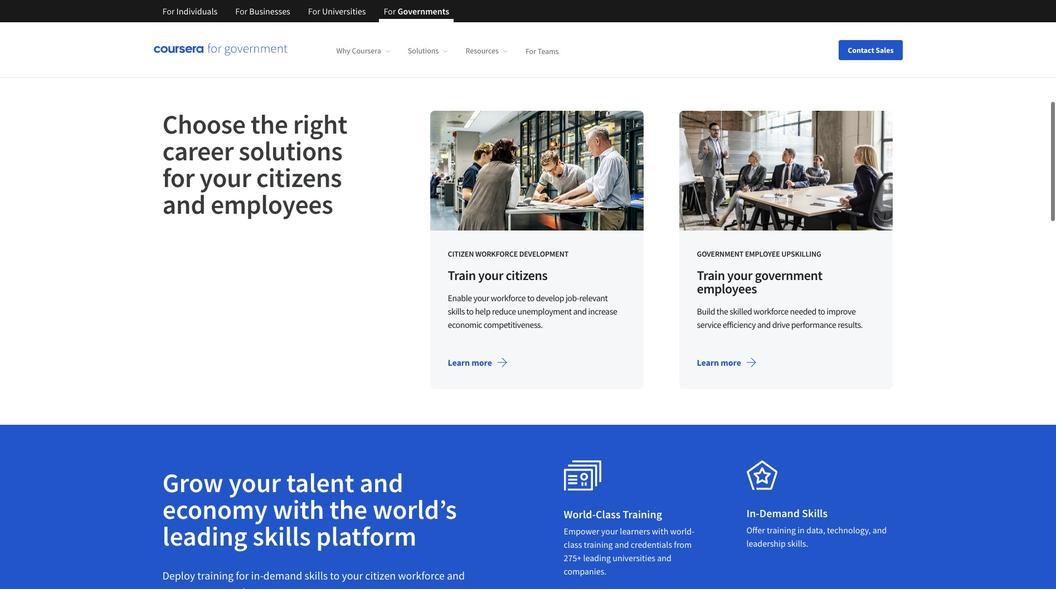 Task type: locate. For each thing, give the bounding box(es) containing it.
training inside in-demand skills offer training in data, technology, and leadership skills.
[[767, 525, 796, 536]]

0 horizontal spatial train
[[448, 267, 476, 285]]

1 horizontal spatial the
[[330, 493, 368, 527]]

businesses
[[249, 6, 290, 17]]

and inside enable your workforce to develop job-relevant skills to help reduce unemployment and increase economic competitiveness.
[[573, 306, 587, 318]]

learn more for train your government employees
[[697, 357, 742, 369]]

training down empower
[[584, 540, 613, 551]]

in
[[798, 525, 805, 536]]

0 horizontal spatial the
[[251, 108, 288, 141]]

learn more link down "efficiency"
[[688, 350, 766, 376]]

[
[[876, 28, 878, 38]]

1 vertical spatial employees
[[697, 281, 757, 298]]

for
[[287, 5, 298, 16], [163, 161, 195, 195], [236, 569, 249, 583]]

0 horizontal spatial for
[[163, 161, 195, 195]]

1 vertical spatial the
[[717, 306, 728, 318]]

0 vertical spatial government
[[755, 267, 823, 285]]

2 learn from the left
[[697, 357, 719, 369]]

to left citizen
[[330, 569, 340, 583]]

skills down the enable
[[448, 306, 465, 318]]

more down "efficiency"
[[721, 357, 742, 369]]

1 horizontal spatial workforce
[[491, 293, 526, 304]]

0 horizontal spatial leading
[[163, 520, 247, 554]]

more for train your citizens
[[472, 357, 492, 369]]

2 train from the left
[[697, 267, 725, 285]]

for left is
[[235, 6, 248, 17]]

learn for train your government employees
[[697, 357, 719, 369]]

0 horizontal spatial learn
[[448, 357, 470, 369]]

2 vertical spatial training
[[197, 569, 234, 583]]

job
[[236, 5, 248, 16]]

1 vertical spatial citizens
[[506, 267, 548, 285]]

2 horizontal spatial training
[[767, 525, 796, 536]]

275+
[[564, 553, 582, 564]]

1 vertical spatial for
[[163, 161, 195, 195]]

and
[[163, 188, 206, 221], [573, 306, 587, 318], [758, 320, 771, 331], [360, 467, 403, 500], [873, 525, 887, 536], [615, 540, 629, 551], [658, 553, 672, 564], [447, 569, 465, 583]]

government down upskilling
[[755, 267, 823, 285]]

1 horizontal spatial more
[[721, 357, 742, 369]]

to up performance on the bottom
[[818, 306, 826, 318]]

unemployment
[[518, 306, 572, 318]]

why coursera
[[337, 46, 381, 56]]

needed
[[790, 306, 817, 318]]

class
[[564, 540, 582, 551]]

for teams
[[526, 46, 559, 56]]

universities
[[613, 553, 656, 564]]

learn down service
[[697, 357, 719, 369]]

1 horizontal spatial train
[[697, 267, 725, 285]]

for inside deploy training for in-demand skills to your citizen workforce and government employees.
[[236, 569, 249, 583]]

learn more link
[[439, 350, 517, 376], [688, 350, 766, 376]]

to
[[527, 293, 535, 304], [467, 306, 474, 318], [818, 306, 826, 318], [330, 569, 340, 583]]

skills right demand
[[305, 569, 328, 583]]

help
[[475, 306, 491, 318]]

and inside deploy training for in-demand skills to your citizen workforce and government employees.
[[447, 569, 465, 583]]

online*
[[389, 5, 416, 16]]

2 vertical spatial the
[[330, 493, 368, 527]]

drive
[[773, 320, 790, 331]]

government inside train your government employees
[[755, 267, 823, 285]]

1 learn more link from the left
[[439, 350, 517, 376]]

1 horizontal spatial government
[[755, 267, 823, 285]]

1 vertical spatial training
[[584, 540, 613, 551]]

for left 30
[[308, 6, 320, 17]]

0 horizontal spatial workforce
[[398, 569, 445, 583]]

skills inside grow your talent and economy with the world's leading skills platform
[[253, 520, 311, 554]]

1 more from the left
[[472, 357, 492, 369]]

learners
[[620, 526, 651, 538]]

deploy training for in-demand skills to your citizen workforce and government employees.
[[163, 569, 465, 590]]

1 vertical spatial government
[[163, 586, 219, 590]]

governments
[[398, 6, 450, 17]]

employees
[[211, 188, 333, 221], [697, 281, 757, 298]]

government employee upskilling
[[697, 249, 822, 260]]

more down economic
[[472, 357, 492, 369]]

individuals
[[177, 6, 218, 17]]

0 vertical spatial citizens
[[256, 161, 342, 195]]

workforce right citizen
[[398, 569, 445, 583]]

the inside build the skilled workforce  needed to improve service efficiency and drive performance results.
[[717, 306, 728, 318]]

citizen
[[365, 569, 396, 583]]

2 vertical spatial for
[[236, 569, 249, 583]]

0 horizontal spatial with
[[273, 493, 324, 527]]

government down deploy
[[163, 586, 219, 590]]

2 more from the left
[[721, 357, 742, 369]]

training inside deploy training for in-demand skills to your citizen workforce and government employees.
[[197, 569, 234, 583]]

more for train your government employees
[[721, 357, 742, 369]]

your inside grow your talent and economy with the world's leading skills platform
[[229, 467, 281, 500]]

2
[[878, 28, 883, 38]]

learn more link for train your citizens
[[439, 350, 517, 376]]

the inside choose the right career solutions for your citizens and employees
[[251, 108, 288, 141]]

workforce up reduce
[[491, 293, 526, 304]]

0 horizontal spatial more
[[472, 357, 492, 369]]

train inside train your government employees
[[697, 267, 725, 285]]

in-demand skills offer training in data, technology, and leadership skills.
[[747, 507, 887, 550]]

0 vertical spatial workforce
[[491, 293, 526, 304]]

for individuals
[[163, 6, 218, 17]]

talent
[[286, 467, 354, 500]]

1 train from the left
[[448, 267, 476, 285]]

skills inside enable your workforce to develop job-relevant skills to help reduce unemployment and increase economic competitiveness.
[[448, 306, 465, 318]]

1 vertical spatial workforce
[[754, 306, 789, 318]]

leading
[[163, 520, 247, 554], [584, 553, 611, 564]]

reduce
[[492, 306, 516, 318]]

leading inside world-class training empower your learners with world- class training and credentials from 275+ leading universities and companies.
[[584, 553, 611, 564]]

coursera for government image
[[154, 43, 287, 56]]

1 horizontal spatial learn more link
[[688, 350, 766, 376]]

0 horizontal spatial training
[[197, 569, 234, 583]]

2 horizontal spatial the
[[717, 306, 728, 318]]

1 horizontal spatial learn
[[697, 357, 719, 369]]

training inside world-class training empower your learners with world- class training and credentials from 275+ leading universities and companies.
[[584, 540, 613, 551]]

1 learn more from the left
[[448, 357, 492, 369]]

training down demand
[[767, 525, 796, 536]]

the
[[251, 108, 288, 141], [717, 306, 728, 318], [330, 493, 368, 527]]

world-
[[564, 508, 596, 522]]

learn more link down economic
[[439, 350, 517, 376]]

0 vertical spatial training
[[767, 525, 796, 536]]

skills
[[802, 507, 828, 521]]

enable
[[448, 293, 472, 304]]

your inside choose the right career solutions for your citizens and employees
[[200, 161, 251, 195]]

training
[[623, 508, 663, 522]]

0 horizontal spatial learn more link
[[439, 350, 517, 376]]

skills inside deploy training for in-demand skills to your citizen workforce and government employees.
[[305, 569, 328, 583]]

new
[[219, 5, 234, 16]]

enable your workforce to develop job-relevant skills to help reduce unemployment and increase economic competitiveness.
[[448, 293, 617, 331]]

train your citizens
[[448, 267, 548, 285]]

choose
[[163, 108, 246, 141]]

0 vertical spatial for
[[287, 5, 298, 16]]

with inside grow your talent and economy with the world's leading skills platform
[[273, 493, 324, 527]]

30
[[322, 5, 331, 16]]

workforce up drive
[[754, 306, 789, 318]]

leading inside grow your talent and economy with the world's leading skills platform
[[163, 520, 247, 554]]

train down the government
[[697, 267, 725, 285]]

training up employees.
[[197, 569, 234, 583]]

1 horizontal spatial training
[[584, 540, 613, 551]]

2 learn more link from the left
[[688, 350, 766, 376]]

for teams link
[[526, 46, 559, 56]]

trained
[[360, 5, 387, 16]]

learn more down service
[[697, 357, 742, 369]]

0 horizontal spatial citizens
[[256, 161, 342, 195]]

1 learn from the left
[[448, 357, 470, 369]]

learn more
[[448, 357, 492, 369], [697, 357, 742, 369]]

employees.
[[222, 586, 275, 590]]

0 horizontal spatial employees
[[211, 188, 333, 221]]

service
[[697, 320, 722, 331]]

train down 'citizen'
[[448, 267, 476, 285]]

career
[[163, 134, 234, 168]]

citizens
[[256, 161, 342, 195], [506, 267, 548, 285]]

train
[[448, 267, 476, 285], [697, 267, 725, 285]]

increase
[[588, 306, 617, 318]]

2 vertical spatial workforce
[[398, 569, 445, 583]]

1 horizontal spatial with
[[652, 526, 669, 538]]

1 vertical spatial skills
[[253, 520, 311, 554]]

performance
[[792, 320, 837, 331]]

0 horizontal spatial government
[[163, 586, 219, 590]]

government
[[755, 267, 823, 285], [163, 586, 219, 590]]

workforce inside build the skilled workforce  needed to improve service efficiency and drive performance results.
[[754, 306, 789, 318]]

for left governments
[[384, 6, 396, 17]]

0 vertical spatial skills
[[448, 306, 465, 318]]

2 horizontal spatial workforce
[[754, 306, 789, 318]]

train your public employees image
[[679, 111, 893, 231]]

1 horizontal spatial employees
[[697, 281, 757, 298]]

for
[[163, 6, 175, 17], [235, 6, 248, 17], [308, 6, 320, 17], [384, 6, 396, 17], [526, 46, 536, 56]]

in-demand skills image
[[747, 461, 778, 491]]

2 learn more from the left
[[697, 357, 742, 369]]

1 horizontal spatial for
[[236, 569, 249, 583]]

0 horizontal spatial learn more
[[448, 357, 492, 369]]

1 horizontal spatial leading
[[584, 553, 611, 564]]

skills up demand
[[253, 520, 311, 554]]

0 vertical spatial the
[[251, 108, 288, 141]]

1 horizontal spatial learn more
[[697, 357, 742, 369]]

learn down economic
[[448, 357, 470, 369]]

learn more down economic
[[448, 357, 492, 369]]

2 vertical spatial skills
[[305, 569, 328, 583]]

workforce
[[491, 293, 526, 304], [754, 306, 789, 318], [398, 569, 445, 583]]

build
[[697, 306, 715, 318]]

platform
[[316, 520, 417, 554]]

training
[[767, 525, 796, 536], [584, 540, 613, 551], [197, 569, 234, 583]]

for left individuals
[[163, 6, 175, 17]]

leading up the "companies."
[[584, 553, 611, 564]]

0 vertical spatial employees
[[211, 188, 333, 221]]

leading up deploy
[[163, 520, 247, 554]]

learn more link for train your government employees
[[688, 350, 766, 376]]

to left "help"
[[467, 306, 474, 318]]

employees inside choose the right career solutions for your citizens and employees
[[211, 188, 333, 221]]

with
[[273, 493, 324, 527], [652, 526, 669, 538]]

upskilling
[[782, 249, 822, 260]]

for left teams
[[526, 46, 536, 56]]

skills
[[448, 306, 465, 318], [253, 520, 311, 554], [305, 569, 328, 583]]

skills.
[[788, 539, 809, 550]]



Task type: vqa. For each thing, say whether or not it's contained in the screenshot.
Duke University image
no



Task type: describe. For each thing, give the bounding box(es) containing it.
with inside world-class training empower your learners with world- class training and credentials from 275+ leading universities and companies.
[[652, 526, 669, 538]]

contact
[[848, 45, 875, 55]]

world's
[[373, 493, 457, 527]]

workforce inside enable your workforce to develop job-relevant skills to help reduce unemployment and increase economic competitiveness.
[[491, 293, 526, 304]]

for businesses
[[235, 6, 290, 17]]

world-class training empower your learners with world- class training and credentials from 275+ leading universities and companies.
[[564, 508, 695, 578]]

improve
[[827, 306, 856, 318]]

build the skilled workforce  needed to improve service efficiency and drive performance results.
[[697, 306, 863, 331]]

for for businesses
[[235, 6, 248, 17]]

empower
[[564, 526, 600, 538]]

for inside choose the right career solutions for your citizens and employees
[[163, 161, 195, 195]]

sales
[[876, 45, 894, 55]]

economy
[[163, 493, 268, 527]]

created
[[258, 5, 286, 16]]

credentials
[[631, 540, 673, 551]]

demand
[[760, 507, 800, 521]]

for for individuals
[[163, 6, 175, 17]]

grow your talent and economy with the world's leading skills platform
[[163, 467, 457, 554]]

why coursera link
[[337, 46, 390, 56]]

your inside world-class training empower your learners with world- class training and credentials from 275+ leading universities and companies.
[[602, 526, 618, 538]]

deploy
[[163, 569, 195, 583]]

to up unemployment
[[527, 293, 535, 304]]

is
[[250, 5, 256, 16]]

government
[[697, 249, 744, 260]]

your inside deploy training for in-demand skills to your citizen workforce and government employees.
[[342, 569, 363, 583]]

for for governments
[[384, 6, 396, 17]]

and inside in-demand skills offer training in data, technology, and leadership skills.
[[873, 525, 887, 536]]

learn for train your citizens
[[448, 357, 470, 369]]

demand
[[264, 569, 302, 583]]

data,
[[807, 525, 826, 536]]

2 horizontal spatial for
[[287, 5, 298, 16]]

employee
[[745, 249, 780, 260]]

skilled
[[730, 306, 752, 318]]

relevant
[[580, 293, 608, 304]]

every
[[300, 5, 320, 16]]

development
[[519, 249, 569, 260]]

workforce
[[476, 249, 518, 260]]

for governments
[[384, 6, 450, 17]]

to inside deploy training for in-demand skills to your citizen workforce and government employees.
[[330, 569, 340, 583]]

workforce inside deploy training for in-demand skills to your citizen workforce and government employees.
[[398, 569, 445, 583]]

right
[[293, 108, 347, 141]]

class
[[596, 508, 621, 522]]

economic
[[448, 320, 482, 331]]

world-class content image
[[564, 461, 602, 492]]

universities
[[322, 6, 366, 17]]

leadership
[[747, 539, 786, 550]]

]
[[883, 28, 885, 38]]

government inside deploy training for in-demand skills to your citizen workforce and government employees.
[[163, 586, 219, 590]]

train your government employees
[[697, 267, 823, 298]]

coursera
[[352, 46, 381, 56]]

results.
[[838, 320, 863, 331]]

learn more for train your citizens
[[448, 357, 492, 369]]

job-
[[566, 293, 580, 304]]

train for train your citizens
[[448, 267, 476, 285]]

people
[[333, 5, 358, 16]]

contact sales
[[848, 45, 894, 55]]

citizen
[[448, 249, 474, 260]]

grow
[[163, 467, 223, 500]]

in-
[[747, 507, 760, 521]]

resources link
[[466, 46, 508, 56]]

resources
[[466, 46, 499, 56]]

to inside build the skilled workforce  needed to improve service efficiency and drive performance results.
[[818, 306, 826, 318]]

develop
[[536, 293, 564, 304]]

citizen workforce development
[[448, 249, 569, 260]]

competitiveness.
[[484, 320, 543, 331]]

technology,
[[828, 525, 871, 536]]

and inside build the skilled workforce  needed to improve service efficiency and drive performance results.
[[758, 320, 771, 331]]

and inside choose the right career solutions for your citizens and employees
[[163, 188, 206, 221]]

in-
[[251, 569, 264, 583]]

the for choose
[[251, 108, 288, 141]]

train for train your government employees
[[697, 267, 725, 285]]

train your citizens image
[[430, 111, 644, 231]]

your inside train your government employees
[[728, 267, 753, 285]]

[ 2 ]
[[876, 28, 885, 38]]

teams
[[538, 46, 559, 56]]

why
[[337, 46, 351, 56]]

the inside grow your talent and economy with the world's leading skills platform
[[330, 493, 368, 527]]

and inside grow your talent and economy with the world's leading skills platform
[[360, 467, 403, 500]]

solutions
[[239, 134, 343, 168]]

new job is created for every 30 people trained online*
[[219, 5, 416, 16]]

employees inside train your government employees
[[697, 281, 757, 298]]

contact sales button
[[839, 40, 903, 60]]

offer
[[747, 525, 765, 536]]

citizens inside choose the right career solutions for your citizens and employees
[[256, 161, 342, 195]]

your inside enable your workforce to develop job-relevant skills to help reduce unemployment and increase economic competitiveness.
[[474, 293, 489, 304]]

banner navigation
[[154, 0, 458, 22]]

for universities
[[308, 6, 366, 17]]

choose the right career solutions for your citizens and employees
[[163, 108, 347, 221]]

companies.
[[564, 567, 607, 578]]

the for build
[[717, 306, 728, 318]]

solutions
[[408, 46, 439, 56]]

from
[[674, 540, 692, 551]]

world-
[[671, 526, 695, 538]]

1 horizontal spatial citizens
[[506, 267, 548, 285]]

for for universities
[[308, 6, 320, 17]]



